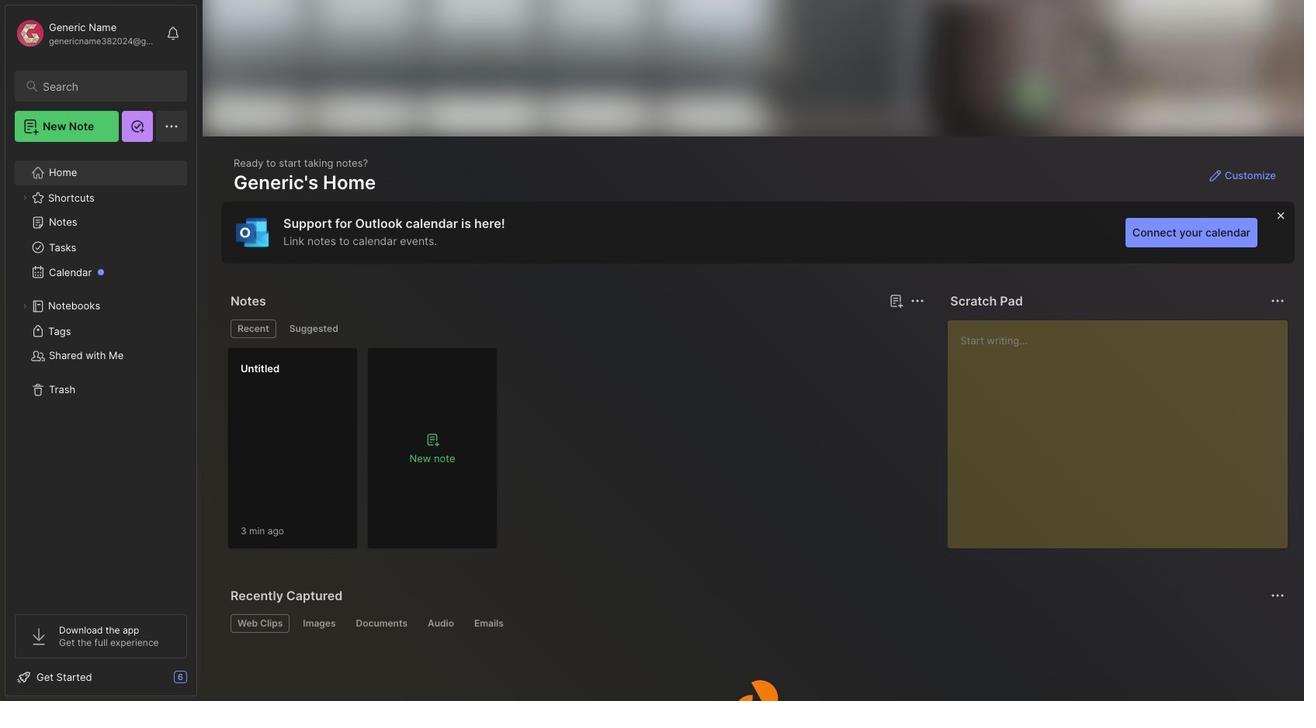 Task type: vqa. For each thing, say whether or not it's contained in the screenshot.
What'S New "FIELD" on the bottom left of the page
no



Task type: describe. For each thing, give the bounding box(es) containing it.
1 more actions field from the top
[[1267, 290, 1289, 312]]

2 tab list from the top
[[231, 615, 1283, 634]]

Help and Learning task checklist field
[[5, 665, 196, 690]]

Account field
[[15, 18, 158, 49]]

main element
[[0, 0, 202, 702]]

none search field inside main "element"
[[43, 77, 173, 96]]

1 tab list from the top
[[231, 320, 923, 339]]

Start writing… text field
[[961, 321, 1287, 537]]

Search text field
[[43, 79, 173, 94]]



Task type: locate. For each thing, give the bounding box(es) containing it.
more actions image
[[1269, 292, 1287, 311]]

more actions image
[[1269, 587, 1287, 606]]

row group
[[228, 348, 507, 559]]

tab list
[[231, 320, 923, 339], [231, 615, 1283, 634]]

tree inside main "element"
[[5, 151, 196, 601]]

0 vertical spatial more actions field
[[1267, 290, 1289, 312]]

expand notebooks image
[[20, 302, 30, 311]]

1 vertical spatial tab list
[[231, 615, 1283, 634]]

2 more actions field from the top
[[1267, 585, 1289, 607]]

tree
[[5, 151, 196, 601]]

1 vertical spatial more actions field
[[1267, 585, 1289, 607]]

click to collapse image
[[196, 673, 208, 692]]

None search field
[[43, 77, 173, 96]]

More actions field
[[1267, 290, 1289, 312], [1267, 585, 1289, 607]]

0 vertical spatial tab list
[[231, 320, 923, 339]]

tab
[[231, 320, 276, 339], [282, 320, 345, 339], [231, 615, 290, 634], [296, 615, 343, 634], [349, 615, 415, 634], [421, 615, 461, 634], [467, 615, 511, 634]]



